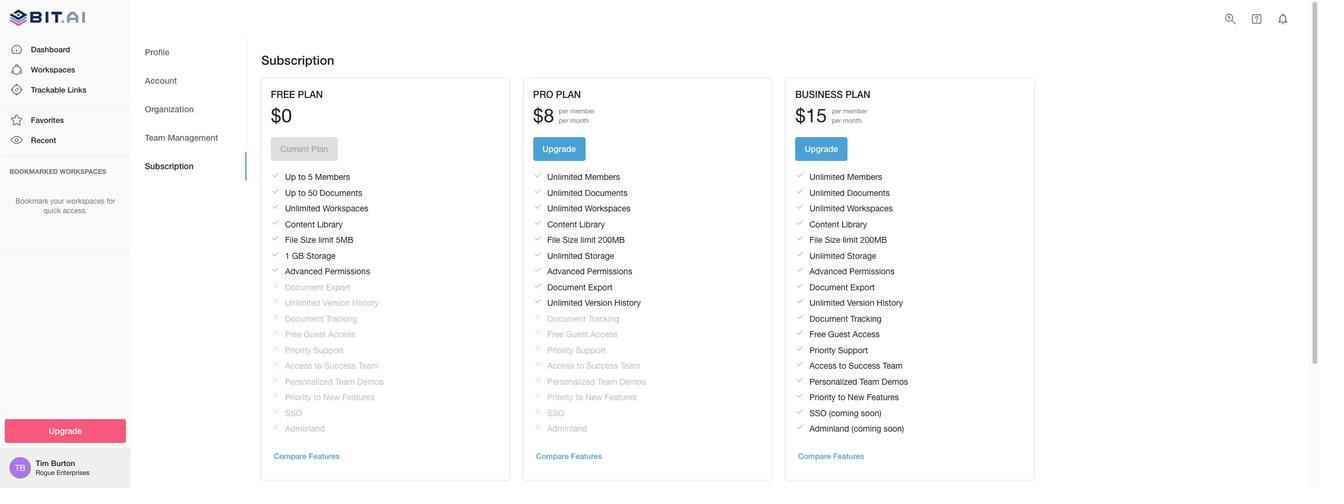 Task type: locate. For each thing, give the bounding box(es) containing it.
free guest access for $8
[[548, 330, 618, 339]]

personalized team demos
[[285, 377, 384, 387], [548, 377, 646, 387], [810, 377, 909, 387]]

file size limit 200mb for $15
[[810, 235, 888, 245]]

unlimited version history for $15
[[810, 298, 904, 308]]

(coming
[[829, 409, 859, 418], [852, 424, 882, 434]]

advanced for $0
[[285, 267, 323, 276]]

0 horizontal spatial history
[[352, 298, 379, 308]]

1 horizontal spatial storage
[[585, 251, 615, 261]]

0 horizontal spatial unlimited storage
[[548, 251, 615, 261]]

compare for $15
[[799, 452, 832, 461]]

account
[[145, 75, 177, 85]]

0 horizontal spatial library
[[317, 220, 343, 229]]

0 horizontal spatial demos
[[358, 377, 384, 387]]

personalized
[[285, 377, 333, 387], [548, 377, 595, 387], [810, 377, 858, 387]]

workspaces for $0
[[323, 204, 369, 213]]

3 export from the left
[[851, 283, 875, 292]]

3 compare features button from the left
[[796, 448, 868, 466]]

guest
[[304, 330, 326, 339], [566, 330, 588, 339], [829, 330, 851, 339]]

subscription link
[[131, 152, 247, 181]]

0 horizontal spatial content
[[285, 220, 315, 229]]

bookmarked
[[10, 167, 58, 175]]

history for $0
[[352, 298, 379, 308]]

workspaces for $15
[[848, 204, 893, 213]]

3 compare features from the left
[[799, 452, 865, 461]]

unlimited storage for $15
[[810, 251, 877, 261]]

0 horizontal spatial compare features
[[274, 452, 340, 461]]

1 free guest access from the left
[[285, 330, 356, 339]]

0 horizontal spatial new
[[323, 393, 340, 402]]

1 horizontal spatial library
[[580, 220, 605, 229]]

advanced permissions for $15
[[810, 267, 895, 276]]

3 guest from the left
[[829, 330, 851, 339]]

document export
[[285, 283, 351, 292], [548, 283, 613, 292], [810, 283, 875, 292]]

1 horizontal spatial soon)
[[884, 424, 905, 434]]

priority to new features
[[285, 393, 375, 402], [548, 393, 637, 402], [810, 393, 900, 402]]

up
[[285, 172, 296, 182], [285, 188, 296, 198]]

2 advanced permissions from the left
[[548, 267, 633, 276]]

1 200mb from the left
[[598, 235, 625, 245]]

0 horizontal spatial file
[[285, 235, 298, 245]]

1 horizontal spatial content
[[548, 220, 577, 229]]

content library for $8
[[548, 220, 605, 229]]

2 sso from the left
[[548, 409, 565, 418]]

2 unlimited version history from the left
[[548, 298, 641, 308]]

1 personalized from the left
[[285, 377, 333, 387]]

upgrade down $15
[[805, 144, 839, 154]]

2 horizontal spatial sso
[[810, 409, 827, 418]]

file for $8
[[548, 235, 561, 245]]

2 horizontal spatial tracking
[[851, 314, 882, 324]]

1 horizontal spatial sso
[[548, 409, 565, 418]]

recent button
[[0, 130, 131, 151]]

sso
[[285, 409, 302, 418], [548, 409, 565, 418], [810, 409, 827, 418]]

2 horizontal spatial priority support
[[810, 346, 869, 355]]

storage
[[307, 251, 336, 261], [585, 251, 615, 261], [848, 251, 877, 261]]

member for $8
[[571, 108, 595, 115]]

2 access to success team from the left
[[548, 361, 641, 371]]

1 plan from the left
[[298, 89, 323, 100]]

2 horizontal spatial guest
[[829, 330, 851, 339]]

upgrade button
[[533, 137, 586, 161], [796, 137, 848, 161], [5, 419, 126, 443]]

plan right free
[[298, 89, 323, 100]]

2 horizontal spatial personalized team demos
[[810, 377, 909, 387]]

1 horizontal spatial support
[[576, 346, 606, 355]]

unlimited version history
[[285, 298, 379, 308], [548, 298, 641, 308], [810, 298, 904, 308]]

unlimited storage
[[548, 251, 615, 261], [810, 251, 877, 261]]

1 horizontal spatial unlimited members
[[810, 172, 883, 182]]

0 horizontal spatial document export
[[285, 283, 351, 292]]

month for $8
[[571, 117, 589, 124]]

1 horizontal spatial unlimited workspaces
[[548, 204, 631, 213]]

library for $0
[[317, 220, 343, 229]]

0 horizontal spatial unlimited version history
[[285, 298, 379, 308]]

3 content from the left
[[810, 220, 840, 229]]

0 horizontal spatial unlimited members
[[548, 172, 620, 182]]

compare for $8
[[536, 452, 569, 461]]

export
[[326, 283, 351, 292], [589, 283, 613, 292], [851, 283, 875, 292]]

1 horizontal spatial compare
[[536, 452, 569, 461]]

documents
[[320, 188, 363, 198], [585, 188, 628, 198], [848, 188, 890, 198]]

1 horizontal spatial adminland
[[548, 424, 587, 434]]

2 horizontal spatial compare
[[799, 452, 832, 461]]

storage for $8
[[585, 251, 615, 261]]

2 demos from the left
[[620, 377, 646, 387]]

1 horizontal spatial permissions
[[587, 267, 633, 276]]

sso (coming soon)
[[810, 409, 882, 418]]

plan for $8
[[556, 89, 581, 100]]

1 horizontal spatial advanced permissions
[[548, 267, 633, 276]]

0 horizontal spatial 200mb
[[598, 235, 625, 245]]

2 unlimited storage from the left
[[810, 251, 877, 261]]

1 limit from the left
[[319, 235, 334, 245]]

burton
[[51, 459, 75, 468]]

1 up from the top
[[285, 172, 296, 182]]

0 horizontal spatial content library
[[285, 220, 343, 229]]

(coming up adminland (coming soon)
[[829, 409, 859, 418]]

upgrade button for $15
[[796, 137, 848, 161]]

to
[[299, 172, 306, 182], [299, 188, 306, 198], [315, 361, 322, 371], [577, 361, 584, 371], [839, 361, 847, 371], [314, 393, 321, 402], [576, 393, 584, 402], [839, 393, 846, 402]]

2 horizontal spatial compare features button
[[796, 448, 868, 466]]

0 horizontal spatial advanced
[[285, 267, 323, 276]]

2 horizontal spatial upgrade button
[[796, 137, 848, 161]]

1 compare features button from the left
[[271, 448, 343, 466]]

version
[[323, 298, 350, 308], [585, 298, 613, 308], [848, 298, 875, 308]]

1 personalized team demos from the left
[[285, 377, 384, 387]]

3 unlimited version history from the left
[[810, 298, 904, 308]]

1 horizontal spatial personalized
[[548, 377, 595, 387]]

access
[[328, 330, 356, 339], [591, 330, 618, 339], [853, 330, 880, 339], [285, 361, 312, 371], [548, 361, 575, 371], [810, 361, 837, 371]]

1 month from the left
[[571, 117, 589, 124]]

0 horizontal spatial export
[[326, 283, 351, 292]]

document tracking
[[285, 314, 357, 324], [548, 314, 620, 324], [810, 314, 882, 324]]

2 horizontal spatial export
[[851, 283, 875, 292]]

free plan $0
[[271, 89, 323, 127]]

3 version from the left
[[848, 298, 875, 308]]

compare
[[274, 452, 307, 461], [536, 452, 569, 461], [799, 452, 832, 461]]

trackable
[[31, 85, 65, 94]]

1 horizontal spatial upgrade
[[543, 144, 576, 154]]

1 horizontal spatial guest
[[566, 330, 588, 339]]

3 adminland from the left
[[810, 424, 850, 434]]

1 horizontal spatial personalized team demos
[[548, 377, 646, 387]]

1 unlimited version history from the left
[[285, 298, 379, 308]]

member inside business plan $15 per member per month
[[844, 108, 868, 115]]

2 content from the left
[[548, 220, 577, 229]]

1 horizontal spatial compare features
[[536, 452, 602, 461]]

compare for $0
[[274, 452, 307, 461]]

up for up to 5 members
[[285, 172, 296, 182]]

file
[[285, 235, 298, 245], [548, 235, 561, 245], [810, 235, 823, 245]]

document
[[285, 283, 324, 292], [548, 283, 586, 292], [810, 283, 849, 292], [285, 314, 324, 324], [548, 314, 586, 324], [810, 314, 849, 324]]

plan inside pro plan $8 per member per month
[[556, 89, 581, 100]]

3 access to success team from the left
[[810, 361, 903, 371]]

0 horizontal spatial priority support
[[285, 346, 344, 355]]

2 tracking from the left
[[589, 314, 620, 324]]

2 horizontal spatial support
[[839, 346, 869, 355]]

0 horizontal spatial limit
[[319, 235, 334, 245]]

month right $15
[[844, 117, 862, 124]]

subscription up free
[[261, 53, 335, 68]]

3 plan from the left
[[846, 89, 871, 100]]

3 document tracking from the left
[[810, 314, 882, 324]]

2 200mb from the left
[[861, 235, 888, 245]]

2 compare from the left
[[536, 452, 569, 461]]

workspaces button
[[0, 59, 131, 80]]

1 sso from the left
[[285, 409, 302, 418]]

1 content library from the left
[[285, 220, 343, 229]]

2 document export from the left
[[548, 283, 613, 292]]

1 content from the left
[[285, 220, 315, 229]]

0 horizontal spatial permissions
[[325, 267, 370, 276]]

unlimited workspaces
[[285, 204, 369, 213], [548, 204, 631, 213], [810, 204, 893, 213]]

library
[[317, 220, 343, 229], [580, 220, 605, 229], [842, 220, 868, 229]]

2 history from the left
[[615, 298, 641, 308]]

organization
[[145, 104, 194, 114]]

0 vertical spatial soon)
[[862, 409, 882, 418]]

free guest access for $0
[[285, 330, 356, 339]]

1 horizontal spatial members
[[585, 172, 620, 182]]

unlimited members
[[548, 172, 620, 182], [810, 172, 883, 182]]

1 success from the left
[[324, 361, 356, 371]]

members for $8
[[585, 172, 620, 182]]

0 horizontal spatial upgrade button
[[5, 419, 126, 443]]

1 export from the left
[[326, 283, 351, 292]]

3 demos from the left
[[882, 377, 909, 387]]

2 month from the left
[[844, 117, 862, 124]]

export for $15
[[851, 283, 875, 292]]

2 horizontal spatial free guest access
[[810, 330, 880, 339]]

limit
[[319, 235, 334, 245], [581, 235, 596, 245], [843, 235, 859, 245]]

2 document tracking from the left
[[548, 314, 620, 324]]

2 new from the left
[[586, 393, 603, 402]]

content for $0
[[285, 220, 315, 229]]

month inside pro plan $8 per member per month
[[571, 117, 589, 124]]

2 up from the top
[[285, 188, 296, 198]]

0 horizontal spatial version
[[323, 298, 350, 308]]

version for $0
[[323, 298, 350, 308]]

2 horizontal spatial access to success team
[[810, 361, 903, 371]]

priority to new features for $0
[[285, 393, 375, 402]]

support
[[314, 346, 344, 355], [576, 346, 606, 355], [839, 346, 869, 355]]

1 file from the left
[[285, 235, 298, 245]]

member right $15
[[844, 108, 868, 115]]

unlimited documents for $8
[[548, 188, 628, 198]]

2 horizontal spatial unlimited workspaces
[[810, 204, 893, 213]]

2 storage from the left
[[585, 251, 615, 261]]

2 free from the left
[[548, 330, 564, 339]]

2 limit from the left
[[581, 235, 596, 245]]

favorites button
[[0, 110, 131, 130]]

1 members from the left
[[315, 172, 350, 182]]

0 horizontal spatial advanced permissions
[[285, 267, 370, 276]]

advanced permissions
[[285, 267, 370, 276], [548, 267, 633, 276], [810, 267, 895, 276]]

3 members from the left
[[848, 172, 883, 182]]

unlimited workspaces for $8
[[548, 204, 631, 213]]

1 horizontal spatial 200mb
[[861, 235, 888, 245]]

1 history from the left
[[352, 298, 379, 308]]

bookmark your workspaces for quick access.
[[16, 197, 115, 215]]

member
[[571, 108, 595, 115], [844, 108, 868, 115]]

1 tracking from the left
[[326, 314, 357, 324]]

file for $0
[[285, 235, 298, 245]]

1 version from the left
[[323, 298, 350, 308]]

document tracking for $8
[[548, 314, 620, 324]]

1 demos from the left
[[358, 377, 384, 387]]

adminland
[[285, 424, 325, 434], [548, 424, 587, 434], [810, 424, 850, 434]]

subscription
[[261, 53, 335, 68], [145, 161, 194, 171]]

3 success from the left
[[849, 361, 881, 371]]

unlimited storage for $8
[[548, 251, 615, 261]]

2 permissions from the left
[[587, 267, 633, 276]]

2 horizontal spatial success
[[849, 361, 881, 371]]

2 personalized team demos from the left
[[548, 377, 646, 387]]

free for $8
[[548, 330, 564, 339]]

profile link
[[131, 38, 247, 67]]

free for $15
[[810, 330, 826, 339]]

compare features
[[274, 452, 340, 461], [536, 452, 602, 461], [799, 452, 865, 461]]

members
[[315, 172, 350, 182], [585, 172, 620, 182], [848, 172, 883, 182]]

2 horizontal spatial document tracking
[[810, 314, 882, 324]]

1 horizontal spatial access to success team
[[548, 361, 641, 371]]

permissions for $0
[[325, 267, 370, 276]]

1 unlimited workspaces from the left
[[285, 204, 369, 213]]

version for $8
[[585, 298, 613, 308]]

plan right the pro
[[556, 89, 581, 100]]

free for $0
[[285, 330, 302, 339]]

2 version from the left
[[585, 298, 613, 308]]

member inside pro plan $8 per member per month
[[571, 108, 595, 115]]

1 horizontal spatial free
[[548, 330, 564, 339]]

team management
[[145, 132, 218, 142]]

sso for $0
[[285, 409, 302, 418]]

3 permissions from the left
[[850, 267, 895, 276]]

tracking for $15
[[851, 314, 882, 324]]

2 content library from the left
[[548, 220, 605, 229]]

2 horizontal spatial advanced
[[810, 267, 847, 276]]

2 member from the left
[[844, 108, 868, 115]]

1 horizontal spatial upgrade button
[[533, 137, 586, 161]]

2 adminland from the left
[[548, 424, 587, 434]]

0 horizontal spatial free guest access
[[285, 330, 356, 339]]

content library
[[285, 220, 343, 229], [548, 220, 605, 229], [810, 220, 868, 229]]

0 horizontal spatial soon)
[[862, 409, 882, 418]]

1
[[285, 251, 290, 261]]

1 horizontal spatial month
[[844, 117, 862, 124]]

0 horizontal spatial support
[[314, 346, 344, 355]]

2 horizontal spatial document export
[[810, 283, 875, 292]]

1 horizontal spatial priority to new features
[[548, 393, 637, 402]]

0 horizontal spatial access to success team
[[285, 361, 378, 371]]

limit for $8
[[581, 235, 596, 245]]

success
[[324, 361, 356, 371], [587, 361, 619, 371], [849, 361, 881, 371]]

free guest access
[[285, 330, 356, 339], [548, 330, 618, 339], [810, 330, 880, 339]]

2 compare features button from the left
[[533, 448, 605, 466]]

0 horizontal spatial month
[[571, 117, 589, 124]]

(coming for sso
[[829, 409, 859, 418]]

0 horizontal spatial member
[[571, 108, 595, 115]]

2 horizontal spatial advanced permissions
[[810, 267, 895, 276]]

2 personalized from the left
[[548, 377, 595, 387]]

1 vertical spatial soon)
[[884, 424, 905, 434]]

2 priority support from the left
[[548, 346, 606, 355]]

$0
[[271, 105, 292, 127]]

2 horizontal spatial content
[[810, 220, 840, 229]]

rogue
[[36, 470, 55, 477]]

2 horizontal spatial free
[[810, 330, 826, 339]]

unlimited members for $8
[[548, 172, 620, 182]]

documents for $8
[[585, 188, 628, 198]]

1 priority support from the left
[[285, 346, 344, 355]]

1 vertical spatial up
[[285, 188, 296, 198]]

plan inside free plan $0
[[298, 89, 323, 100]]

advanced for $15
[[810, 267, 847, 276]]

upgrade up 'burton'
[[49, 426, 82, 436]]

permissions
[[325, 267, 370, 276], [587, 267, 633, 276], [850, 267, 895, 276]]

size for $15
[[825, 235, 841, 245]]

2 free guest access from the left
[[548, 330, 618, 339]]

3 file from the left
[[810, 235, 823, 245]]

month inside business plan $15 per member per month
[[844, 117, 862, 124]]

1 document tracking from the left
[[285, 314, 357, 324]]

demos for $8
[[620, 377, 646, 387]]

unlimited
[[548, 172, 583, 182], [810, 172, 845, 182], [548, 188, 583, 198], [810, 188, 845, 198], [285, 204, 321, 213], [548, 204, 583, 213], [810, 204, 845, 213], [548, 251, 583, 261], [810, 251, 845, 261], [285, 298, 321, 308], [548, 298, 583, 308], [810, 298, 845, 308]]

content
[[285, 220, 315, 229], [548, 220, 577, 229], [810, 220, 840, 229]]

compare features button for $15
[[796, 448, 868, 466]]

0 horizontal spatial success
[[324, 361, 356, 371]]

up to 50 documents
[[285, 188, 363, 198]]

1 horizontal spatial tracking
[[589, 314, 620, 324]]

3 documents from the left
[[848, 188, 890, 198]]

2 file from the left
[[548, 235, 561, 245]]

1 horizontal spatial document tracking
[[548, 314, 620, 324]]

soon)
[[862, 409, 882, 418], [884, 424, 905, 434]]

team management link
[[131, 124, 247, 152]]

0 horizontal spatial adminland
[[285, 424, 325, 434]]

personalized team demos for $0
[[285, 377, 384, 387]]

2 horizontal spatial limit
[[843, 235, 859, 245]]

size
[[301, 235, 316, 245], [563, 235, 579, 245], [825, 235, 841, 245]]

workspaces for $8
[[585, 204, 631, 213]]

upgrade button up 'burton'
[[5, 419, 126, 443]]

1 adminland from the left
[[285, 424, 325, 434]]

0 horizontal spatial priority to new features
[[285, 393, 375, 402]]

document export for $0
[[285, 283, 351, 292]]

3 new from the left
[[848, 393, 865, 402]]

file size limit 5mb
[[285, 235, 354, 245]]

1 horizontal spatial size
[[563, 235, 579, 245]]

1 horizontal spatial version
[[585, 298, 613, 308]]

(coming down sso (coming soon)
[[852, 424, 882, 434]]

free
[[285, 330, 302, 339], [548, 330, 564, 339], [810, 330, 826, 339]]

profile
[[145, 47, 170, 57]]

unlimited documents for $15
[[810, 188, 890, 198]]

unlimited documents
[[548, 188, 628, 198], [810, 188, 890, 198]]

2 documents from the left
[[585, 188, 628, 198]]

business plan $15 per member per month
[[796, 89, 871, 127]]

3 size from the left
[[825, 235, 841, 245]]

3 library from the left
[[842, 220, 868, 229]]

1 horizontal spatial priority support
[[548, 346, 606, 355]]

3 free guest access from the left
[[810, 330, 880, 339]]

management
[[168, 132, 218, 142]]

2 members from the left
[[585, 172, 620, 182]]

2 export from the left
[[589, 283, 613, 292]]

plan inside business plan $15 per member per month
[[846, 89, 871, 100]]

priority
[[285, 346, 311, 355], [548, 346, 574, 355], [810, 346, 836, 355], [285, 393, 311, 402], [548, 393, 574, 402], [810, 393, 836, 402]]

1 priority to new features from the left
[[285, 393, 375, 402]]

(coming for adminland
[[852, 424, 882, 434]]

history
[[352, 298, 379, 308], [615, 298, 641, 308], [877, 298, 904, 308]]

upgrade down $8
[[543, 144, 576, 154]]

1 documents from the left
[[320, 188, 363, 198]]

3 tracking from the left
[[851, 314, 882, 324]]

features
[[343, 393, 375, 402], [605, 393, 637, 402], [867, 393, 900, 402], [309, 452, 340, 461], [571, 452, 602, 461], [834, 452, 865, 461]]

2 horizontal spatial unlimited version history
[[810, 298, 904, 308]]

workspaces
[[31, 65, 75, 74], [323, 204, 369, 213], [585, 204, 631, 213], [848, 204, 893, 213]]

1 horizontal spatial unlimited documents
[[810, 188, 890, 198]]

month
[[571, 117, 589, 124], [844, 117, 862, 124]]

per
[[559, 108, 569, 115], [832, 108, 842, 115], [559, 117, 569, 124], [832, 117, 842, 124]]

demos for $15
[[882, 377, 909, 387]]

favorites
[[31, 115, 64, 125]]

plan
[[298, 89, 323, 100], [556, 89, 581, 100], [846, 89, 871, 100]]

1 horizontal spatial demos
[[620, 377, 646, 387]]

upgrade for $8
[[543, 144, 576, 154]]

upgrade button down $15
[[796, 137, 848, 161]]

3 priority to new features from the left
[[810, 393, 900, 402]]

0 vertical spatial up
[[285, 172, 296, 182]]

5
[[308, 172, 313, 182]]

content for $15
[[810, 220, 840, 229]]

tab list
[[131, 38, 247, 181]]

1 horizontal spatial file size limit 200mb
[[810, 235, 888, 245]]

2 horizontal spatial file
[[810, 235, 823, 245]]

subscription inside tab list
[[145, 161, 194, 171]]

upgrade button down $8
[[533, 137, 586, 161]]

3 content library from the left
[[810, 220, 868, 229]]

1 permissions from the left
[[325, 267, 370, 276]]

0 horizontal spatial free
[[285, 330, 302, 339]]

trackable links
[[31, 85, 86, 94]]

3 advanced from the left
[[810, 267, 847, 276]]

month for $15
[[844, 117, 862, 124]]

1 horizontal spatial free guest access
[[548, 330, 618, 339]]

compare features button for $8
[[533, 448, 605, 466]]

1 horizontal spatial success
[[587, 361, 619, 371]]

subscription down team management
[[145, 161, 194, 171]]

2 priority to new features from the left
[[548, 393, 637, 402]]

1 free from the left
[[285, 330, 302, 339]]

personalized for $0
[[285, 377, 333, 387]]

3 document export from the left
[[810, 283, 875, 292]]

3 limit from the left
[[843, 235, 859, 245]]

month right $8
[[571, 117, 589, 124]]

2 plan from the left
[[556, 89, 581, 100]]

file for $15
[[810, 235, 823, 245]]

demos
[[358, 377, 384, 387], [620, 377, 646, 387], [882, 377, 909, 387]]

member right $8
[[571, 108, 595, 115]]

new
[[323, 393, 340, 402], [586, 393, 603, 402], [848, 393, 865, 402]]

2 horizontal spatial library
[[842, 220, 868, 229]]

3 sso from the left
[[810, 409, 827, 418]]

2 success from the left
[[587, 361, 619, 371]]

2 horizontal spatial plan
[[846, 89, 871, 100]]

0 horizontal spatial plan
[[298, 89, 323, 100]]

soon) for adminland (coming soon)
[[884, 424, 905, 434]]

2 unlimited members from the left
[[810, 172, 883, 182]]

1 horizontal spatial plan
[[556, 89, 581, 100]]

new for $0
[[323, 393, 340, 402]]

up left 5
[[285, 172, 296, 182]]

plan right "business"
[[846, 89, 871, 100]]

1 member from the left
[[571, 108, 595, 115]]

200mb for $8
[[598, 235, 625, 245]]

export for $8
[[589, 283, 613, 292]]

2 guest from the left
[[566, 330, 588, 339]]

0 vertical spatial (coming
[[829, 409, 859, 418]]

pro
[[533, 89, 554, 100]]

2 horizontal spatial personalized
[[810, 377, 858, 387]]

3 storage from the left
[[848, 251, 877, 261]]

up left 50
[[285, 188, 296, 198]]

0 horizontal spatial documents
[[320, 188, 363, 198]]

3 free from the left
[[810, 330, 826, 339]]

0 horizontal spatial storage
[[307, 251, 336, 261]]

1 file size limit 200mb from the left
[[548, 235, 625, 245]]

1 advanced permissions from the left
[[285, 267, 370, 276]]



Task type: vqa. For each thing, say whether or not it's contained in the screenshot.
3rd help image from the bottom of the page
no



Task type: describe. For each thing, give the bounding box(es) containing it.
dashboard
[[31, 44, 70, 54]]

bookmarked workspaces
[[10, 167, 106, 175]]

tim burton rogue enterprises
[[36, 459, 90, 477]]

5mb
[[336, 235, 354, 245]]

1 horizontal spatial subscription
[[261, 53, 335, 68]]

priority support for $8
[[548, 346, 606, 355]]

document export for $15
[[810, 283, 875, 292]]

success for $8
[[587, 361, 619, 371]]

upgrade for $15
[[805, 144, 839, 154]]

bookmark
[[16, 197, 48, 205]]

links
[[68, 85, 86, 94]]

access.
[[63, 207, 87, 215]]

personalized for $15
[[810, 377, 858, 387]]

priority to new features for $8
[[548, 393, 637, 402]]

up for up to 50 documents
[[285, 188, 296, 198]]

workspaces
[[60, 167, 106, 175]]

tb
[[15, 464, 25, 473]]

document export for $8
[[548, 283, 613, 292]]

support for $8
[[576, 346, 606, 355]]

access to success team for $0
[[285, 361, 378, 371]]

advanced permissions for $0
[[285, 267, 370, 276]]

tab list containing profile
[[131, 38, 247, 181]]

member for $15
[[844, 108, 868, 115]]

guest for $15
[[829, 330, 851, 339]]

gb
[[292, 251, 304, 261]]

priority support for $15
[[810, 346, 869, 355]]

permissions for $8
[[587, 267, 633, 276]]

for
[[107, 197, 115, 205]]

access to success team for $15
[[810, 361, 903, 371]]

documents for $15
[[848, 188, 890, 198]]

pro plan $8 per member per month
[[533, 89, 595, 127]]

content library for $15
[[810, 220, 868, 229]]

file size limit 200mb for $8
[[548, 235, 625, 245]]

limit for $15
[[843, 235, 859, 245]]

personalized team demos for $15
[[810, 377, 909, 387]]

workspaces inside button
[[31, 65, 75, 74]]

plan for $0
[[298, 89, 323, 100]]

version for $15
[[848, 298, 875, 308]]

history for $15
[[877, 298, 904, 308]]

account link
[[131, 67, 247, 95]]

unlimited workspaces for $15
[[810, 204, 893, 213]]

support for $15
[[839, 346, 869, 355]]

dashboard button
[[0, 39, 131, 59]]

new for $8
[[586, 393, 603, 402]]

quick
[[44, 207, 61, 215]]

sso for $8
[[548, 409, 565, 418]]

1 gb storage
[[285, 251, 336, 261]]

business
[[796, 89, 843, 100]]

export for $0
[[326, 283, 351, 292]]

workspaces
[[66, 197, 105, 205]]

content library for $0
[[285, 220, 343, 229]]

document tracking for $0
[[285, 314, 357, 324]]

enterprises
[[57, 470, 90, 477]]

adminland (coming soon)
[[810, 424, 905, 434]]

$15
[[796, 105, 828, 127]]

free
[[271, 89, 295, 100]]

library for $15
[[842, 220, 868, 229]]

50
[[308, 188, 317, 198]]

200mb for $15
[[861, 235, 888, 245]]

your
[[50, 197, 64, 205]]

support for $0
[[314, 346, 344, 355]]

1 compare features from the left
[[274, 452, 340, 461]]

trackable links button
[[0, 80, 131, 100]]

library for $8
[[580, 220, 605, 229]]

permissions for $15
[[850, 267, 895, 276]]

compare features for $8
[[536, 452, 602, 461]]

recent
[[31, 136, 56, 145]]

history for $8
[[615, 298, 641, 308]]

size for $0
[[301, 235, 316, 245]]

size for $8
[[563, 235, 579, 245]]

advanced permissions for $8
[[548, 267, 633, 276]]

0 horizontal spatial upgrade
[[49, 426, 82, 436]]

limit for $0
[[319, 235, 334, 245]]

unlimited members for $15
[[810, 172, 883, 182]]

unlimited version history for $8
[[548, 298, 641, 308]]

tracking for $8
[[589, 314, 620, 324]]

success for $15
[[849, 361, 881, 371]]

$8
[[533, 105, 555, 127]]

members for $15
[[848, 172, 883, 182]]

tracking for $0
[[326, 314, 357, 324]]

tim
[[36, 459, 49, 468]]

adminland for $0
[[285, 424, 325, 434]]

content for $8
[[548, 220, 577, 229]]

new for $15
[[848, 393, 865, 402]]

upgrade button for $8
[[533, 137, 586, 161]]

up to 5 members
[[285, 172, 350, 182]]

advanced for $8
[[548, 267, 585, 276]]

access to success team for $8
[[548, 361, 641, 371]]

organization link
[[131, 95, 247, 124]]

unlimited version history for $0
[[285, 298, 379, 308]]

priority support for $0
[[285, 346, 344, 355]]

personalized for $8
[[548, 377, 595, 387]]

compare features for $15
[[799, 452, 865, 461]]

plan for $15
[[846, 89, 871, 100]]

success for $0
[[324, 361, 356, 371]]

guest for $0
[[304, 330, 326, 339]]

1 storage from the left
[[307, 251, 336, 261]]



